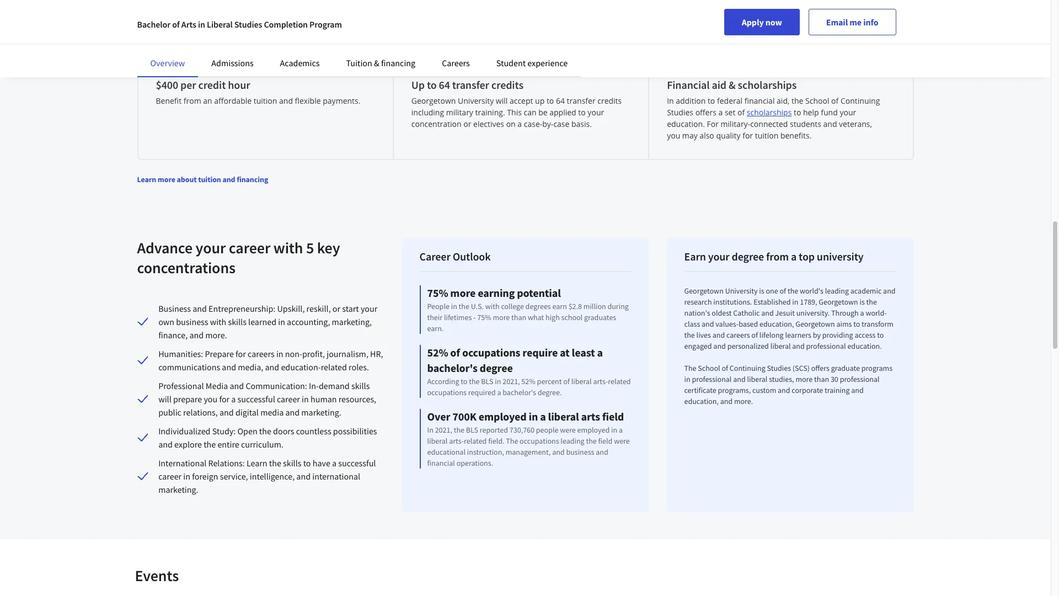 Task type: describe. For each thing, give the bounding box(es) containing it.
the up the curriculum.
[[259, 426, 272, 437]]

the down class
[[685, 330, 695, 340]]

more up u.s.
[[451, 286, 476, 300]]

1 vertical spatial field
[[599, 436, 613, 446]]

affordable degree from a top university
[[137, 25, 395, 45]]

career inside the advance your career with 5 key concentrations
[[229, 238, 271, 258]]

accept
[[510, 95, 533, 106]]

professional down graduate
[[840, 374, 880, 384]]

addition
[[676, 95, 706, 106]]

media
[[261, 407, 284, 418]]

academic
[[851, 286, 882, 296]]

2021, inside over 700k employed in a liberal arts field in 2021, the bls reported 730,760 people were employed in a liberal arts-related field. the occupations leading the field were educational instruction, management, and business and financial operations.
[[435, 425, 453, 435]]

media,
[[238, 362, 263, 373]]

affordable
[[214, 95, 252, 106]]

potential
[[517, 286, 561, 300]]

training.
[[476, 107, 505, 118]]

and right business
[[193, 303, 207, 314]]

list containing $400 per credit hour
[[137, 59, 914, 160]]

percent
[[537, 376, 562, 386]]

concentration
[[412, 119, 462, 129]]

the inside the 75% more earning potential people in the u.s. with college degrees earn $2.8 million during their lifetimes - 75% more than what high school graduates earn.
[[459, 301, 470, 311]]

and right about
[[223, 174, 235, 184]]

financial inside over 700k employed in a liberal arts field in 2021, the bls reported 730,760 people were employed in a liberal arts-related field. the occupations leading the field were educational instruction, management, and business and financial operations.
[[427, 458, 455, 468]]

fund
[[821, 107, 838, 118]]

arts- inside over 700k employed in a liberal arts field in 2021, the bls reported 730,760 people were employed in a liberal arts-related field. the occupations leading the field were educational instruction, management, and business and financial operations.
[[449, 436, 464, 446]]

more inside the school of continuing studies (scs) offers graduate programs in professional and liberal studies, more than 30 professional certificate programs, custom and corporate training and education, and more.
[[796, 374, 813, 384]]

the left entire
[[204, 439, 216, 450]]

and right the media
[[230, 380, 244, 391]]

public
[[158, 407, 182, 418]]

0 vertical spatial is
[[760, 286, 765, 296]]

institutions.
[[714, 297, 752, 307]]

or inside business and entrepreneurship: upskill, reskill, or start your own business with skills learned in accounting, marketing, finance, and more.
[[333, 303, 341, 314]]

international relations: learn the skills to have a successful career in foreign service, intelligence, and international marketing.
[[158, 458, 376, 495]]

people
[[427, 301, 450, 311]]

1 horizontal spatial were
[[614, 436, 630, 446]]

programs
[[862, 363, 893, 373]]

required
[[468, 387, 496, 397]]

1 horizontal spatial 75%
[[478, 312, 492, 322]]

admissions
[[212, 57, 254, 68]]

scholarships inside financial aid & scholarships in addition to federal financial aid, the school of continuing studies offers a set of
[[738, 78, 797, 92]]

tuition
[[346, 57, 372, 68]]

degrees
[[526, 301, 551, 311]]

on
[[506, 119, 516, 129]]

and right engaged
[[714, 341, 726, 351]]

and up "study:" on the bottom left of page
[[220, 407, 234, 418]]

0 horizontal spatial 75%
[[427, 286, 448, 300]]

0 vertical spatial field
[[603, 410, 624, 423]]

of down based
[[752, 330, 758, 340]]

your right earn
[[709, 249, 730, 263]]

learn more about tuition and financing
[[137, 174, 268, 184]]

management,
[[506, 447, 551, 457]]

engaged
[[685, 341, 712, 351]]

and right media
[[286, 407, 300, 418]]

offers inside the school of continuing studies (scs) offers graduate programs in professional and liberal studies, more than 30 professional certificate programs, custom and corporate training and education, and more.
[[812, 363, 830, 373]]

will for to
[[496, 95, 508, 106]]

financial
[[667, 78, 710, 92]]

liberal up 'people' on the bottom right of page
[[548, 410, 579, 423]]

financial aid & scholarships list item
[[650, 60, 905, 159]]

in inside the school of continuing studies (scs) offers graduate programs in professional and liberal studies, more than 30 professional certificate programs, custom and corporate training and education, and more.
[[685, 374, 691, 384]]

prepare
[[173, 394, 202, 405]]

in inside 52% of occupations require at least a bachelor's degree according to the bls in 2021, 52% percent of liberal arts-related occupations required a bachelor's degree.
[[495, 376, 501, 386]]

$400
[[156, 78, 178, 92]]

2 horizontal spatial from
[[767, 249, 789, 263]]

relations,
[[183, 407, 218, 418]]

training
[[825, 385, 850, 395]]

the inside the school of continuing studies (scs) offers graduate programs in professional and liberal studies, more than 30 professional certificate programs, custom and corporate training and education, and more.
[[685, 363, 697, 373]]

events
[[135, 566, 179, 586]]

and down 'prepare'
[[222, 362, 236, 373]]

career inside professional media and communication: in-demand skills will prepare you for a successful career in human resources, public relations, and digital media and marketing.
[[277, 394, 300, 405]]

help
[[804, 107, 819, 118]]

and down established
[[762, 308, 774, 318]]

of inside the school of continuing studies (scs) offers graduate programs in professional and liberal studies, more than 30 professional certificate programs, custom and corporate training and education, and more.
[[722, 363, 729, 373]]

0 horizontal spatial bachelor's
[[427, 361, 478, 375]]

liberal inside 52% of occupations require at least a bachelor's degree according to the bls in 2021, 52% percent of liberal arts-related occupations required a bachelor's degree.
[[572, 376, 592, 386]]

1 horizontal spatial transfer
[[567, 95, 596, 106]]

0 horizontal spatial were
[[560, 425, 576, 435]]

more left about
[[158, 174, 175, 184]]

high
[[546, 312, 560, 322]]

and down studies,
[[778, 385, 791, 395]]

for inside humanities: prepare for careers in non-profit, journalism, hr, communications and media, and education-related roles.
[[236, 348, 246, 359]]

catholic
[[734, 308, 760, 318]]

1 vertical spatial is
[[860, 297, 865, 307]]

field.
[[489, 436, 505, 446]]

up
[[535, 95, 545, 106]]

your inside business and entrepreneurship: upskill, reskill, or start your own business with skills learned in accounting, marketing, finance, and more.
[[361, 303, 378, 314]]

aims
[[837, 319, 852, 329]]

bachelor
[[137, 19, 171, 30]]

and down values-
[[713, 330, 725, 340]]

graduate
[[832, 363, 860, 373]]

of up fund
[[832, 95, 839, 106]]

professional inside the georgetown university is one of the world's leading academic and research institutions. established in 1789, georgetown is the nation's oldest catholic and jesuit university. through a world- class and values-based education, georgetown aims to transform the lives and careers of lifelong learners by providing access to engaged and personalized liberal and professional education.
[[807, 341, 846, 351]]

leading inside over 700k employed in a liberal arts field in 2021, the bls reported 730,760 people were employed in a liberal arts-related field. the occupations leading the field were educational instruction, management, and business and financial operations.
[[561, 436, 585, 446]]

studies inside financial aid & scholarships in addition to federal financial aid, the school of continuing studies offers a set of
[[667, 107, 694, 118]]

business inside business and entrepreneurship: upskill, reskill, or start your own business with skills learned in accounting, marketing, finance, and more.
[[176, 316, 208, 327]]

of right one
[[780, 286, 787, 296]]

related inside 52% of occupations require at least a bachelor's degree according to the bls in 2021, 52% percent of liberal arts-related occupations required a bachelor's degree.
[[608, 376, 631, 386]]

earning
[[478, 286, 515, 300]]

of left arts
[[172, 19, 180, 30]]

0 horizontal spatial studies
[[234, 19, 262, 30]]

veterans,
[[840, 119, 873, 129]]

the left world's
[[788, 286, 799, 296]]

tuition inside $400 per credit hour benefit from an affordable tuition and flexible payments.
[[254, 95, 277, 106]]

communications
[[158, 362, 220, 373]]

in-
[[309, 380, 319, 391]]

graduates
[[584, 312, 617, 322]]

0 horizontal spatial top
[[303, 25, 326, 45]]

a inside the up to 64 transfer credits georgetown university will accept up to 64 transfer credits including military training. this can be applied to your concentration or electives on a case-by-case basis.
[[518, 119, 522, 129]]

1 vertical spatial university
[[817, 249, 864, 263]]

foreign
[[192, 471, 218, 482]]

a inside the georgetown university is one of the world's leading academic and research institutions. established in 1789, georgetown is the nation's oldest catholic and jesuit university. through a world- class and values-based education, georgetown aims to transform the lives and careers of lifelong learners by providing access to engaged and personalized liberal and professional education.
[[861, 308, 865, 318]]

their
[[427, 312, 443, 322]]

reskill,
[[307, 303, 331, 314]]

skills inside professional media and communication: in-demand skills will prepare you for a successful career in human resources, public relations, and digital media and marketing.
[[352, 380, 370, 391]]

media
[[206, 380, 228, 391]]

education, inside the school of continuing studies (scs) offers graduate programs in professional and liberal studies, more than 30 professional certificate programs, custom and corporate training and education, and more.
[[685, 396, 719, 406]]

lives
[[697, 330, 711, 340]]

for inside to help fund your education. for military-connected students and veterans, you may also quality for tuition benefits.
[[743, 130, 753, 141]]

in inside financial aid & scholarships in addition to federal financial aid, the school of continuing studies offers a set of
[[667, 95, 674, 106]]

corporate
[[792, 385, 824, 395]]

countless
[[296, 426, 332, 437]]

0 vertical spatial degree
[[209, 25, 255, 45]]

liberal up educational
[[427, 436, 448, 446]]

experience
[[528, 57, 568, 68]]

will for media
[[158, 394, 172, 405]]

in inside humanities: prepare for careers in non-profit, journalism, hr, communications and media, and education-related roles.
[[276, 348, 283, 359]]

open
[[238, 426, 258, 437]]

me
[[850, 17, 862, 28]]

the down arts
[[586, 436, 597, 446]]

related inside over 700k employed in a liberal arts field in 2021, the bls reported 730,760 people were employed in a liberal arts-related field. the occupations leading the field were educational instruction, management, and business and financial operations.
[[464, 436, 487, 446]]

academics link
[[280, 57, 320, 68]]

$400 per credit hour list item
[[138, 60, 394, 159]]

careers
[[442, 57, 470, 68]]

university inside the georgetown university is one of the world's leading academic and research institutions. established in 1789, georgetown is the nation's oldest catholic and jesuit university. through a world- class and values-based education, georgetown aims to transform the lives and careers of lifelong learners by providing access to engaged and personalized liberal and professional education.
[[726, 286, 758, 296]]

0 vertical spatial 52%
[[427, 346, 448, 359]]

business inside over 700k employed in a liberal arts field in 2021, the bls reported 730,760 people were employed in a liberal arts-related field. the occupations leading the field were educational instruction, management, and business and financial operations.
[[567, 447, 595, 457]]

0 horizontal spatial credits
[[492, 78, 524, 92]]

in inside international relations: learn the skills to have a successful career in foreign service, intelligence, and international marketing.
[[183, 471, 190, 482]]

military-
[[721, 119, 751, 129]]

more down college
[[493, 312, 510, 322]]

at
[[560, 346, 570, 359]]

georgetown up research on the right of page
[[685, 286, 724, 296]]

and up lives
[[702, 319, 714, 329]]

federal
[[717, 95, 743, 106]]

2 horizontal spatial degree
[[732, 249, 765, 263]]

earn your degree from a top university
[[685, 249, 864, 263]]

to down transform on the right of page
[[878, 330, 884, 340]]

to inside international relations: learn the skills to have a successful career in foreign service, intelligence, and international marketing.
[[303, 458, 311, 469]]

and up programs,
[[734, 374, 746, 384]]

entrepreneurship:
[[209, 303, 276, 314]]

0 horizontal spatial university
[[329, 25, 395, 45]]

the down 700k
[[454, 425, 465, 435]]

in inside the georgetown university is one of the world's leading academic and research institutions. established in 1789, georgetown is the nation's oldest catholic and jesuit university. through a world- class and values-based education, georgetown aims to transform the lives and careers of lifelong learners by providing access to engaged and personalized liberal and professional education.
[[793, 297, 799, 307]]

the up the world-
[[867, 297, 878, 307]]

careers inside the georgetown university is one of the world's leading academic and research institutions. established in 1789, georgetown is the nation's oldest catholic and jesuit university. through a world- class and values-based education, georgetown aims to transform the lives and careers of lifelong learners by providing access to engaged and personalized liberal and professional education.
[[727, 330, 750, 340]]

0 vertical spatial transfer
[[452, 78, 490, 92]]

studies,
[[769, 374, 795, 384]]

of right set
[[738, 107, 745, 118]]

1 horizontal spatial from
[[258, 25, 289, 45]]

financial aid & scholarships in addition to federal financial aid, the school of continuing studies offers a set of
[[667, 78, 881, 118]]

doors
[[273, 426, 294, 437]]

and inside international relations: learn the skills to have a successful career in foreign service, intelligence, and international marketing.
[[297, 471, 311, 482]]

in inside the 75% more earning potential people in the u.s. with college degrees earn $2.8 million during their lifetimes - 75% more than what high school graduates earn.
[[451, 301, 457, 311]]

students
[[790, 119, 822, 129]]

this
[[507, 107, 522, 118]]

than inside the 75% more earning potential people in the u.s. with college degrees earn $2.8 million during their lifetimes - 75% more than what high school graduates earn.
[[512, 312, 527, 322]]

to inside to help fund your education. for military-connected students and veterans, you may also quality for tuition benefits.
[[794, 107, 802, 118]]

1 vertical spatial 52%
[[522, 376, 536, 386]]

applied
[[550, 107, 577, 118]]

to up basis.
[[579, 107, 586, 118]]

2021, inside 52% of occupations require at least a bachelor's degree according to the bls in 2021, 52% percent of liberal arts-related occupations required a bachelor's degree.
[[503, 376, 520, 386]]

including
[[412, 107, 444, 118]]

0 vertical spatial 64
[[439, 78, 450, 92]]

liberal inside the school of continuing studies (scs) offers graduate programs in professional and liberal studies, more than 30 professional certificate programs, custom and corporate training and education, and more.
[[748, 374, 768, 384]]

reported
[[480, 425, 508, 435]]

student
[[497, 57, 526, 68]]

now
[[766, 17, 783, 28]]

bls inside over 700k employed in a liberal arts field in 2021, the bls reported 730,760 people were employed in a liberal arts-related field. the occupations leading the field were educational instruction, management, and business and financial operations.
[[466, 425, 479, 435]]

in inside over 700k employed in a liberal arts field in 2021, the bls reported 730,760 people were employed in a liberal arts-related field. the occupations leading the field were educational instruction, management, and business and financial operations.
[[427, 425, 434, 435]]

with inside the 75% more earning potential people in the u.s. with college degrees earn $2.8 million during their lifetimes - 75% more than what high school graduates earn.
[[486, 301, 500, 311]]

700k
[[453, 410, 477, 423]]

georgetown inside the up to 64 transfer credits georgetown university will accept up to 64 transfer credits including military training. this can be applied to your concentration or electives on a case-by-case basis.
[[412, 95, 456, 106]]

resources,
[[339, 394, 376, 405]]

individualized
[[158, 426, 211, 437]]

careers link
[[442, 57, 470, 68]]

to right the up
[[547, 95, 554, 106]]

hour
[[228, 78, 250, 92]]

skills inside international relations: learn the skills to have a successful career in foreign service, intelligence, and international marketing.
[[283, 458, 302, 469]]

personalized
[[728, 341, 769, 351]]

to right "up"
[[427, 78, 437, 92]]

access
[[855, 330, 876, 340]]

education. inside to help fund your education. for military-connected students and veterans, you may also quality for tuition benefits.
[[667, 119, 705, 129]]

0 horizontal spatial employed
[[479, 410, 527, 423]]

about
[[177, 174, 197, 184]]

operations.
[[457, 458, 493, 468]]

and down programs,
[[721, 396, 733, 406]]

more. inside business and entrepreneurship: upskill, reskill, or start your own business with skills learned in accounting, marketing, finance, and more.
[[205, 330, 227, 341]]

1 vertical spatial scholarships
[[747, 107, 792, 118]]



Task type: vqa. For each thing, say whether or not it's contained in the screenshot.


Task type: locate. For each thing, give the bounding box(es) containing it.
2 vertical spatial tuition
[[198, 174, 221, 184]]

1 vertical spatial occupations
[[427, 387, 467, 397]]

skills up intelligence,
[[283, 458, 302, 469]]

0 horizontal spatial financial
[[427, 458, 455, 468]]

for down "military-"
[[743, 130, 753, 141]]

1 vertical spatial successful
[[339, 458, 376, 469]]

1 vertical spatial in
[[427, 425, 434, 435]]

electives
[[474, 119, 504, 129]]

0 horizontal spatial financing
[[237, 174, 268, 184]]

financial inside financial aid & scholarships in addition to federal financial aid, the school of continuing studies offers a set of
[[745, 95, 775, 106]]

successful up international
[[339, 458, 376, 469]]

tuition right about
[[198, 174, 221, 184]]

to down the aid at right top
[[708, 95, 715, 106]]

million
[[584, 301, 606, 311]]

occupations down '-'
[[462, 346, 521, 359]]

2021, down over
[[435, 425, 453, 435]]

military
[[446, 107, 474, 118]]

or inside the up to 64 transfer credits georgetown university will accept up to 64 transfer credits including military training. this can be applied to your concentration or electives on a case-by-case basis.
[[464, 119, 472, 129]]

scholarships
[[738, 78, 797, 92], [747, 107, 792, 118]]

earn
[[553, 301, 567, 311]]

skills inside business and entrepreneurship: upskill, reskill, or start your own business with skills learned in accounting, marketing, finance, and more.
[[228, 316, 247, 327]]

& right the aid at right top
[[729, 78, 736, 92]]

1 vertical spatial career
[[277, 394, 300, 405]]

tuition & financing
[[346, 57, 416, 68]]

school inside the school of continuing studies (scs) offers graduate programs in professional and liberal studies, more than 30 professional certificate programs, custom and corporate training and education, and more.
[[698, 363, 721, 373]]

with inside the advance your career with 5 key concentrations
[[274, 238, 303, 258]]

and right academic
[[884, 286, 896, 296]]

education,
[[760, 319, 794, 329], [685, 396, 719, 406]]

quality
[[717, 130, 741, 141]]

a inside financial aid & scholarships in addition to federal financial aid, the school of continuing studies offers a set of
[[719, 107, 723, 118]]

curriculum.
[[241, 439, 284, 450]]

the down 730,760
[[506, 436, 518, 446]]

0 vertical spatial business
[[176, 316, 208, 327]]

more
[[158, 174, 175, 184], [451, 286, 476, 300], [493, 312, 510, 322], [796, 374, 813, 384]]

info
[[864, 17, 879, 28]]

roles.
[[349, 362, 369, 373]]

be
[[539, 107, 548, 118]]

email me info
[[827, 17, 879, 28]]

business
[[158, 303, 191, 314]]

professional
[[158, 380, 204, 391]]

school inside financial aid & scholarships in addition to federal financial aid, the school of continuing studies offers a set of
[[806, 95, 830, 106]]

concentrations
[[137, 258, 236, 278]]

1 horizontal spatial related
[[464, 436, 487, 446]]

1 vertical spatial 75%
[[478, 312, 492, 322]]

the inside over 700k employed in a liberal arts field in 2021, the bls reported 730,760 people were employed in a liberal arts-related field. the occupations leading the field were educational instruction, management, and business and financial operations.
[[506, 436, 518, 446]]

0 vertical spatial the
[[685, 363, 697, 373]]

related inside humanities: prepare for careers in non-profit, journalism, hr, communications and media, and education-related roles.
[[321, 362, 347, 373]]

university up institutions.
[[726, 286, 758, 296]]

2 vertical spatial related
[[464, 436, 487, 446]]

with down earning
[[486, 301, 500, 311]]

education, inside the georgetown university is one of the world's leading academic and research institutions. established in 1789, georgetown is the nation's oldest catholic and jesuit university. through a world- class and values-based education, georgetown aims to transform the lives and careers of lifelong learners by providing access to engaged and personalized liberal and professional education.
[[760, 319, 794, 329]]

of
[[172, 19, 180, 30], [832, 95, 839, 106], [738, 107, 745, 118], [780, 286, 787, 296], [752, 330, 758, 340], [451, 346, 460, 359], [722, 363, 729, 373], [564, 376, 570, 386]]

to inside 52% of occupations require at least a bachelor's degree according to the bls in 2021, 52% percent of liberal arts-related occupations required a bachelor's degree.
[[461, 376, 468, 386]]

successful up digital
[[238, 394, 275, 405]]

for up media,
[[236, 348, 246, 359]]

successful inside international relations: learn the skills to have a successful career in foreign service, intelligence, and international marketing.
[[339, 458, 376, 469]]

will up public
[[158, 394, 172, 405]]

affordable
[[137, 25, 206, 45]]

professional down by on the right
[[807, 341, 846, 351]]

and right training
[[852, 385, 864, 395]]

0 horizontal spatial degree
[[209, 25, 255, 45]]

0 horizontal spatial or
[[333, 303, 341, 314]]

1 vertical spatial bachelor's
[[503, 387, 536, 397]]

research
[[685, 297, 712, 307]]

with down entrepreneurship:
[[210, 316, 226, 327]]

entire
[[218, 439, 239, 450]]

1 vertical spatial employed
[[578, 425, 610, 435]]

1 horizontal spatial careers
[[727, 330, 750, 340]]

start
[[342, 303, 359, 314]]

and right "finance,"
[[190, 330, 204, 341]]

1 vertical spatial financing
[[237, 174, 268, 184]]

the inside 52% of occupations require at least a bachelor's degree according to the bls in 2021, 52% percent of liberal arts-related occupations required a bachelor's degree.
[[469, 376, 480, 386]]

and down 'people' on the bottom right of page
[[553, 447, 565, 457]]

0 vertical spatial careers
[[727, 330, 750, 340]]

and down learners
[[793, 341, 805, 351]]

0 vertical spatial financial
[[745, 95, 775, 106]]

arts- inside 52% of occupations require at least a bachelor's degree according to the bls in 2021, 52% percent of liberal arts-related occupations required a bachelor's degree.
[[594, 376, 608, 386]]

financial
[[745, 95, 775, 106], [427, 458, 455, 468]]

marketing.
[[302, 407, 342, 418], [158, 484, 198, 495]]

1 vertical spatial careers
[[248, 348, 275, 359]]

1 vertical spatial tuition
[[755, 130, 779, 141]]

1 vertical spatial 2021,
[[435, 425, 453, 435]]

1 vertical spatial transfer
[[567, 95, 596, 106]]

degree inside 52% of occupations require at least a bachelor's degree according to the bls in 2021, 52% percent of liberal arts-related occupations required a bachelor's degree.
[[480, 361, 513, 375]]

continuing inside the school of continuing studies (scs) offers graduate programs in professional and liberal studies, more than 30 professional certificate programs, custom and corporate training and education, and more.
[[730, 363, 766, 373]]

university.
[[797, 308, 830, 318]]

0 horizontal spatial learn
[[137, 174, 156, 184]]

the inside international relations: learn the skills to have a successful career in foreign service, intelligence, and international marketing.
[[269, 458, 281, 469]]

than down college
[[512, 312, 527, 322]]

your inside the advance your career with 5 key concentrations
[[196, 238, 226, 258]]

1 horizontal spatial studies
[[667, 107, 694, 118]]

studies
[[234, 19, 262, 30], [667, 107, 694, 118], [767, 363, 791, 373]]

1 horizontal spatial or
[[464, 119, 472, 129]]

and down arts
[[596, 447, 609, 457]]

and right intelligence,
[[297, 471, 311, 482]]

instruction,
[[467, 447, 504, 457]]

admissions link
[[212, 57, 254, 68]]

education. inside the georgetown university is one of the world's leading academic and research institutions. established in 1789, georgetown is the nation's oldest catholic and jesuit university. through a world- class and values-based education, georgetown aims to transform the lives and careers of lifelong learners by providing access to engaged and personalized liberal and professional education.
[[848, 341, 882, 351]]

2 vertical spatial occupations
[[520, 436, 559, 446]]

and inside $400 per credit hour benefit from an affordable tuition and flexible payments.
[[279, 95, 293, 106]]

1 vertical spatial will
[[158, 394, 172, 405]]

you down the media
[[204, 394, 218, 405]]

more down (scs) at the right
[[796, 374, 813, 384]]

1 horizontal spatial successful
[[339, 458, 376, 469]]

bachelor of arts in liberal studies completion program
[[137, 19, 342, 30]]

georgetown up through on the right bottom of the page
[[819, 297, 859, 307]]

0 horizontal spatial 2021,
[[435, 425, 453, 435]]

1 horizontal spatial &
[[729, 78, 736, 92]]

hr,
[[370, 348, 383, 359]]

0 horizontal spatial education,
[[685, 396, 719, 406]]

business down arts
[[567, 447, 595, 457]]

0 vertical spatial will
[[496, 95, 508, 106]]

0 horizontal spatial university
[[458, 95, 494, 106]]

0 vertical spatial more.
[[205, 330, 227, 341]]

profit,
[[302, 348, 325, 359]]

email me info button
[[809, 9, 897, 35]]

tuition
[[254, 95, 277, 106], [755, 130, 779, 141], [198, 174, 221, 184]]

bachelor's left degree.
[[503, 387, 536, 397]]

degree up required
[[480, 361, 513, 375]]

will up training.
[[496, 95, 508, 106]]

in inside business and entrepreneurship: upskill, reskill, or start your own business with skills learned in accounting, marketing, finance, and more.
[[278, 316, 285, 327]]

university inside the up to 64 transfer credits georgetown university will accept up to 64 transfer credits including military training. this can be applied to your concentration or electives on a case-by-case basis.
[[458, 95, 494, 106]]

what
[[528, 312, 544, 322]]

64 down careers
[[439, 78, 450, 92]]

liberal
[[207, 19, 233, 30]]

learned
[[248, 316, 277, 327]]

for
[[743, 130, 753, 141], [236, 348, 246, 359], [219, 394, 230, 405]]

to left have
[[303, 458, 311, 469]]

transfer down careers
[[452, 78, 490, 92]]

employed up reported
[[479, 410, 527, 423]]

1 vertical spatial university
[[726, 286, 758, 296]]

0 vertical spatial in
[[667, 95, 674, 106]]

tuition inside to help fund your education. for military-connected students and veterans, you may also quality for tuition benefits.
[[755, 130, 779, 141]]

-
[[474, 312, 476, 322]]

apply
[[742, 17, 764, 28]]

your inside the up to 64 transfer credits georgetown university will accept up to 64 transfer credits including military training. this can be applied to your concentration or electives on a case-by-case basis.
[[588, 107, 604, 118]]

0 vertical spatial scholarships
[[738, 78, 797, 92]]

transfer
[[452, 78, 490, 92], [567, 95, 596, 106]]

top up academics 'link'
[[303, 25, 326, 45]]

set
[[725, 107, 736, 118]]

your up basis.
[[588, 107, 604, 118]]

learn more about tuition and financing link
[[137, 174, 268, 184]]

you left may
[[667, 130, 681, 141]]

business
[[176, 316, 208, 327], [567, 447, 595, 457]]

1 horizontal spatial financial
[[745, 95, 775, 106]]

your
[[588, 107, 604, 118], [840, 107, 857, 118], [196, 238, 226, 258], [709, 249, 730, 263], [361, 303, 378, 314]]

for inside professional media and communication: in-demand skills will prepare you for a successful career in human resources, public relations, and digital media and marketing.
[[219, 394, 230, 405]]

leading down arts
[[561, 436, 585, 446]]

marketing. inside international relations: learn the skills to have a successful career in foreign service, intelligence, and international marketing.
[[158, 484, 198, 495]]

a inside international relations: learn the skills to have a successful career in foreign service, intelligence, and international marketing.
[[332, 458, 337, 469]]

0 horizontal spatial &
[[374, 57, 380, 68]]

more. up 'prepare'
[[205, 330, 227, 341]]

than inside the school of continuing studies (scs) offers graduate programs in professional and liberal studies, more than 30 professional certificate programs, custom and corporate training and education, and more.
[[815, 374, 830, 384]]

leading inside the georgetown university is one of the world's leading academic and research institutions. established in 1789, georgetown is the nation's oldest catholic and jesuit university. through a world- class and values-based education, georgetown aims to transform the lives and careers of lifelong learners by providing access to engaged and personalized liberal and professional education.
[[826, 286, 849, 296]]

scholarships up aid, at the top right
[[738, 78, 797, 92]]

offers inside financial aid & scholarships in addition to federal financial aid, the school of continuing studies offers a set of
[[696, 107, 717, 118]]

case
[[554, 119, 570, 129]]

bls inside 52% of occupations require at least a bachelor's degree according to the bls in 2021, 52% percent of liberal arts-related occupations required a bachelor's degree.
[[481, 376, 494, 386]]

1 horizontal spatial employed
[[578, 425, 610, 435]]

0 vertical spatial marketing.
[[302, 407, 342, 418]]

university
[[329, 25, 395, 45], [817, 249, 864, 263]]

one
[[766, 286, 779, 296]]

student experience link
[[497, 57, 568, 68]]

during
[[608, 301, 629, 311]]

0 vertical spatial financing
[[381, 57, 416, 68]]

1 horizontal spatial business
[[567, 447, 595, 457]]

1 vertical spatial than
[[815, 374, 830, 384]]

studies up studies,
[[767, 363, 791, 373]]

liberal inside the georgetown university is one of the world's leading academic and research institutions. established in 1789, georgetown is the nation's oldest catholic and jesuit university. through a world- class and values-based education, georgetown aims to transform the lives and careers of lifelong learners by providing access to engaged and personalized liberal and professional education.
[[771, 341, 791, 351]]

financial down educational
[[427, 458, 455, 468]]

to right the aims
[[854, 319, 861, 329]]

learn
[[137, 174, 156, 184], [247, 458, 267, 469]]

nation's
[[685, 308, 711, 318]]

you inside to help fund your education. for military-connected students and veterans, you may also quality for tuition benefits.
[[667, 130, 681, 141]]

offers right (scs) at the right
[[812, 363, 830, 373]]

offers up for
[[696, 107, 717, 118]]

1 vertical spatial top
[[799, 249, 815, 263]]

will inside professional media and communication: in-demand skills will prepare you for a successful career in human resources, public relations, and digital media and marketing.
[[158, 394, 172, 405]]

arts- up educational
[[449, 436, 464, 446]]

0 vertical spatial career
[[229, 238, 271, 258]]

marketing. down international
[[158, 484, 198, 495]]

successful inside professional media and communication: in-demand skills will prepare you for a successful career in human resources, public relations, and digital media and marketing.
[[238, 394, 275, 405]]

0 horizontal spatial careers
[[248, 348, 275, 359]]

lifetimes
[[444, 312, 472, 322]]

0 vertical spatial &
[[374, 57, 380, 68]]

your up veterans,
[[840, 107, 857, 118]]

0 vertical spatial were
[[560, 425, 576, 435]]

studies inside the school of continuing studies (scs) offers graduate programs in professional and liberal studies, more than 30 professional certificate programs, custom and corporate training and education, and more.
[[767, 363, 791, 373]]

is down academic
[[860, 297, 865, 307]]

1 vertical spatial credits
[[598, 95, 622, 106]]

professional up 'certificate'
[[692, 374, 732, 384]]

by-
[[543, 119, 554, 129]]

georgetown up by on the right
[[796, 319, 835, 329]]

and
[[279, 95, 293, 106], [824, 119, 838, 129], [223, 174, 235, 184], [884, 286, 896, 296], [193, 303, 207, 314], [762, 308, 774, 318], [702, 319, 714, 329], [190, 330, 204, 341], [713, 330, 725, 340], [714, 341, 726, 351], [793, 341, 805, 351], [222, 362, 236, 373], [265, 362, 279, 373], [734, 374, 746, 384], [230, 380, 244, 391], [778, 385, 791, 395], [852, 385, 864, 395], [721, 396, 733, 406], [220, 407, 234, 418], [286, 407, 300, 418], [158, 439, 173, 450], [553, 447, 565, 457], [596, 447, 609, 457], [297, 471, 311, 482]]

the up required
[[469, 376, 480, 386]]

0 vertical spatial than
[[512, 312, 527, 322]]

0 vertical spatial studies
[[234, 19, 262, 30]]

explore
[[174, 439, 202, 450]]

employed down arts
[[578, 425, 610, 435]]

1 horizontal spatial tuition
[[254, 95, 277, 106]]

people
[[536, 425, 559, 435]]

jesuit
[[776, 308, 795, 318]]

earn.
[[427, 323, 444, 333]]

1 horizontal spatial school
[[806, 95, 830, 106]]

$400 per credit hour benefit from an affordable tuition and flexible payments.
[[156, 78, 361, 106]]

international
[[158, 458, 207, 469]]

more. inside the school of continuing studies (scs) offers graduate programs in professional and liberal studies, more than 30 professional certificate programs, custom and corporate training and education, and more.
[[735, 396, 754, 406]]

occupations down according
[[427, 387, 467, 397]]

arts
[[581, 410, 600, 423]]

continuing inside financial aid & scholarships in addition to federal financial aid, the school of continuing studies offers a set of
[[841, 95, 881, 106]]

1 horizontal spatial you
[[667, 130, 681, 141]]

from
[[258, 25, 289, 45], [184, 95, 201, 106], [767, 249, 789, 263]]

up to 64 transfer credits list item
[[394, 60, 650, 159]]

the inside financial aid & scholarships in addition to federal financial aid, the school of continuing studies offers a set of
[[792, 95, 804, 106]]

1 horizontal spatial top
[[799, 249, 815, 263]]

and inside to help fund your education. for military-connected students and veterans, you may also quality for tuition benefits.
[[824, 119, 838, 129]]

payments.
[[323, 95, 361, 106]]

1 horizontal spatial degree
[[480, 361, 513, 375]]

from up academics 'link'
[[258, 25, 289, 45]]

continuing up veterans,
[[841, 95, 881, 106]]

will
[[496, 95, 508, 106], [158, 394, 172, 405]]

0 vertical spatial for
[[743, 130, 753, 141]]

college
[[501, 301, 524, 311]]

education.
[[667, 119, 705, 129], [848, 341, 882, 351]]

64 up applied
[[556, 95, 565, 106]]

0 vertical spatial credits
[[492, 78, 524, 92]]

bls down 700k
[[466, 425, 479, 435]]

marketing. inside professional media and communication: in-demand skills will prepare you for a successful career in human resources, public relations, and digital media and marketing.
[[302, 407, 342, 418]]

according
[[427, 376, 460, 386]]

0 vertical spatial learn
[[137, 174, 156, 184]]

1 vertical spatial you
[[204, 394, 218, 405]]

liberal up custom
[[748, 374, 768, 384]]

0 horizontal spatial continuing
[[730, 363, 766, 373]]

list
[[137, 59, 914, 160]]

0 horizontal spatial offers
[[696, 107, 717, 118]]

0 vertical spatial top
[[303, 25, 326, 45]]

the right aid, at the top right
[[792, 95, 804, 106]]

(scs)
[[793, 363, 810, 373]]

& right the tuition at the top
[[374, 57, 380, 68]]

0 vertical spatial occupations
[[462, 346, 521, 359]]

scholarships link
[[747, 107, 792, 118]]

a inside professional media and communication: in-demand skills will prepare you for a successful career in human resources, public relations, and digital media and marketing.
[[231, 394, 236, 405]]

careers inside humanities: prepare for careers in non-profit, journalism, hr, communications and media, and education-related roles.
[[248, 348, 275, 359]]

the down engaged
[[685, 363, 697, 373]]

and left flexible
[[279, 95, 293, 106]]

1 horizontal spatial bachelor's
[[503, 387, 536, 397]]

2 horizontal spatial with
[[486, 301, 500, 311]]

1 vertical spatial 64
[[556, 95, 565, 106]]

30
[[831, 374, 839, 384]]

730,760
[[510, 425, 535, 435]]

overview
[[150, 57, 185, 68]]

with inside business and entrepreneurship: upskill, reskill, or start your own business with skills learned in accounting, marketing, finance, and more.
[[210, 316, 226, 327]]

your inside to help fund your education. for military-connected students and veterans, you may also quality for tuition benefits.
[[840, 107, 857, 118]]

over
[[427, 410, 451, 423]]

education, down 'certificate'
[[685, 396, 719, 406]]

occupations inside over 700k employed in a liberal arts field in 2021, the bls reported 730,760 people were employed in a liberal arts-related field. the occupations leading the field were educational instruction, management, and business and financial operations.
[[520, 436, 559, 446]]

financial up scholarships link at the right of page
[[745, 95, 775, 106]]

will inside the up to 64 transfer credits georgetown university will accept up to 64 transfer credits including military training. this can be applied to your concentration or electives on a case-by-case basis.
[[496, 95, 508, 106]]

more. down programs,
[[735, 396, 754, 406]]

learn down the curriculum.
[[247, 458, 267, 469]]

established
[[754, 297, 791, 307]]

0 vertical spatial bachelor's
[[427, 361, 478, 375]]

the up intelligence,
[[269, 458, 281, 469]]

arts-
[[594, 376, 608, 386], [449, 436, 464, 446]]

university
[[458, 95, 494, 106], [726, 286, 758, 296]]

the
[[685, 363, 697, 373], [506, 436, 518, 446]]

education, up lifelong
[[760, 319, 794, 329]]

scholarships up connected
[[747, 107, 792, 118]]

education-
[[281, 362, 321, 373]]

of up according
[[451, 346, 460, 359]]

credit
[[198, 78, 226, 92]]

1 vertical spatial studies
[[667, 107, 694, 118]]

0 horizontal spatial tuition
[[198, 174, 221, 184]]

continuing down personalized
[[730, 363, 766, 373]]

to inside financial aid & scholarships in addition to federal financial aid, the school of continuing studies offers a set of
[[708, 95, 715, 106]]

of right percent
[[564, 376, 570, 386]]

world's
[[800, 286, 824, 296]]

liberal down lifelong
[[771, 341, 791, 351]]

0 vertical spatial bls
[[481, 376, 494, 386]]

1 horizontal spatial for
[[236, 348, 246, 359]]

and up communication:
[[265, 362, 279, 373]]

1 vertical spatial with
[[486, 301, 500, 311]]

0 vertical spatial school
[[806, 95, 830, 106]]

0 vertical spatial arts-
[[594, 376, 608, 386]]

0 horizontal spatial business
[[176, 316, 208, 327]]

were
[[560, 425, 576, 435], [614, 436, 630, 446]]

0 vertical spatial offers
[[696, 107, 717, 118]]

learn inside international relations: learn the skills to have a successful career in foreign service, intelligence, and international marketing.
[[247, 458, 267, 469]]

1 vertical spatial learn
[[247, 458, 267, 469]]

2 vertical spatial degree
[[480, 361, 513, 375]]

1 horizontal spatial skills
[[283, 458, 302, 469]]

with
[[274, 238, 303, 258], [486, 301, 500, 311], [210, 316, 226, 327]]

1 horizontal spatial university
[[817, 249, 864, 263]]

basis.
[[572, 119, 592, 129]]

in inside professional media and communication: in-demand skills will prepare you for a successful career in human resources, public relations, and digital media and marketing.
[[302, 394, 309, 405]]

school up the help
[[806, 95, 830, 106]]

from inside $400 per credit hour benefit from an affordable tuition and flexible payments.
[[184, 95, 201, 106]]

you inside professional media and communication: in-demand skills will prepare you for a successful career in human resources, public relations, and digital media and marketing.
[[204, 394, 218, 405]]

and inside individualized study: open the doors countless possibilities and explore the entire curriculum.
[[158, 439, 173, 450]]

tuition right affordable
[[254, 95, 277, 106]]

careers up media,
[[248, 348, 275, 359]]

liberal down least
[[572, 376, 592, 386]]

0 horizontal spatial from
[[184, 95, 201, 106]]

0 horizontal spatial 64
[[439, 78, 450, 92]]

and left explore
[[158, 439, 173, 450]]

1 horizontal spatial bls
[[481, 376, 494, 386]]

in down over
[[427, 425, 434, 435]]

0 horizontal spatial skills
[[228, 316, 247, 327]]

transform
[[862, 319, 894, 329]]



